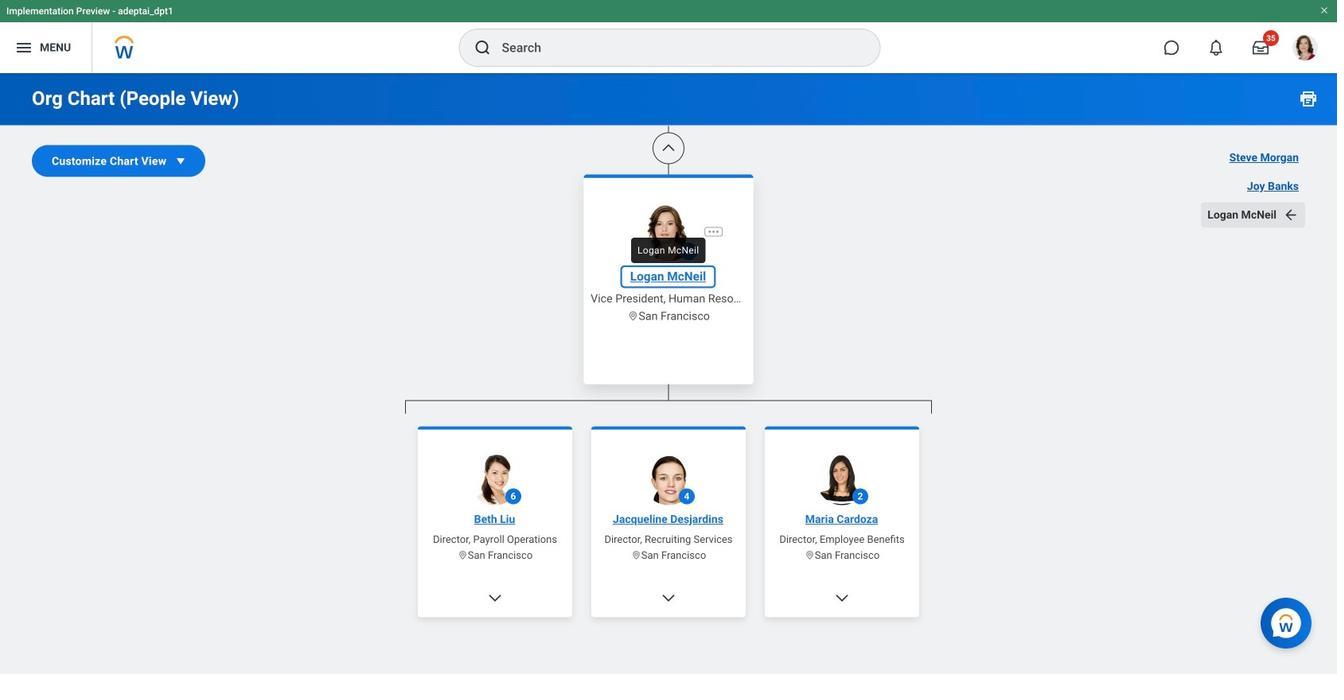 Task type: locate. For each thing, give the bounding box(es) containing it.
1 chevron down image from the left
[[661, 591, 677, 607]]

notifications large image
[[1208, 40, 1224, 56]]

chevron down image for 1st location icon from the right
[[834, 591, 850, 607]]

search image
[[473, 38, 492, 57]]

chevron up image
[[661, 140, 677, 156]]

chevron down image
[[661, 591, 677, 607], [834, 591, 850, 607]]

1 horizontal spatial chevron down image
[[834, 591, 850, 607]]

0 vertical spatial location image
[[627, 311, 639, 322]]

main content
[[0, 0, 1337, 675]]

tooltip
[[626, 233, 710, 268]]

2 location image from the left
[[805, 551, 815, 561]]

0 horizontal spatial location image
[[631, 551, 641, 561]]

chevron down image
[[487, 591, 503, 607]]

caret down image
[[173, 153, 189, 169]]

2 chevron down image from the left
[[834, 591, 850, 607]]

related actions image
[[707, 225, 720, 239]]

1 horizontal spatial location image
[[627, 311, 639, 322]]

location image
[[631, 551, 641, 561], [805, 551, 815, 561]]

logan mcneil, logan mcneil, 3 direct reports element
[[405, 414, 932, 675]]

1 horizontal spatial location image
[[805, 551, 815, 561]]

banner
[[0, 0, 1337, 73]]

0 horizontal spatial location image
[[457, 551, 468, 561]]

location image
[[627, 311, 639, 322], [457, 551, 468, 561]]

1 location image from the left
[[631, 551, 641, 561]]

0 horizontal spatial chevron down image
[[661, 591, 677, 607]]



Task type: vqa. For each thing, say whether or not it's contained in the screenshot.
3rd Started
no



Task type: describe. For each thing, give the bounding box(es) containing it.
arrow left image
[[1283, 207, 1299, 223]]

justify image
[[14, 38, 33, 57]]

close environment banner image
[[1320, 6, 1329, 15]]

profile logan mcneil image
[[1293, 35, 1318, 64]]

chevron down image for second location icon from the right
[[661, 591, 677, 607]]

print org chart image
[[1299, 89, 1318, 108]]

1 vertical spatial location image
[[457, 551, 468, 561]]

Search Workday  search field
[[502, 30, 847, 65]]

inbox large image
[[1253, 40, 1269, 56]]



